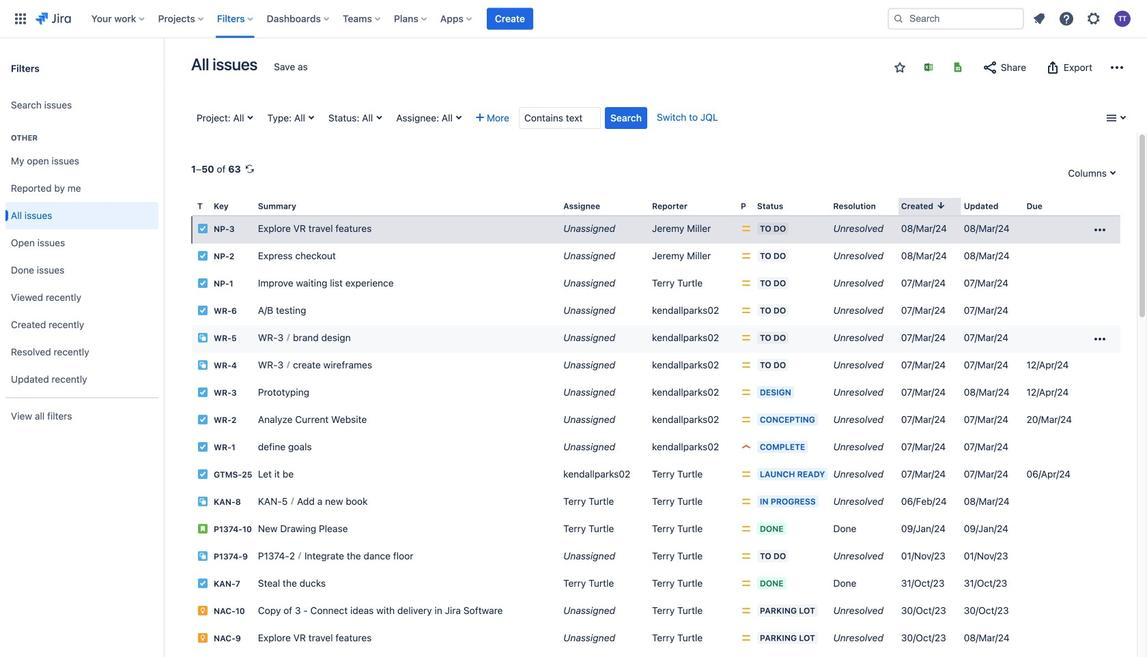 Task type: vqa. For each thing, say whether or not it's contained in the screenshot.
Task image corresponding to 6th Medium icon from the bottom
yes



Task type: locate. For each thing, give the bounding box(es) containing it.
open in google sheets image
[[953, 62, 964, 73]]

3 medium image from the top
[[741, 415, 752, 426]]

0 vertical spatial subtask image
[[197, 497, 208, 508]]

5 task image from the top
[[197, 442, 208, 453]]

0 horizontal spatial small image
[[895, 62, 906, 73]]

task image for 3rd medium icon from the top
[[197, 305, 208, 316]]

appswitcher icon image
[[12, 11, 29, 27]]

1 horizontal spatial small image
[[936, 200, 947, 211]]

notifications image
[[1031, 11, 1048, 27]]

heading
[[5, 132, 158, 143]]

idea image
[[197, 606, 208, 617], [197, 633, 208, 644]]

task image for fifth medium icon from the bottom of the page
[[197, 387, 208, 398]]

2 medium image from the top
[[741, 360, 752, 371]]

5 medium image from the top
[[741, 524, 752, 535]]

subtask image up story image
[[197, 497, 208, 508]]

subtask image for 6th medium icon
[[197, 497, 208, 508]]

2 subtask image from the top
[[197, 551, 208, 562]]

task image
[[197, 223, 208, 234], [197, 415, 208, 426], [197, 469, 208, 480], [197, 579, 208, 590]]

task image
[[197, 251, 208, 262], [197, 278, 208, 289], [197, 305, 208, 316], [197, 387, 208, 398], [197, 442, 208, 453]]

3 task image from the top
[[197, 305, 208, 316]]

subtask image
[[197, 497, 208, 508], [197, 551, 208, 562]]

3 task image from the top
[[197, 469, 208, 480]]

task image for high icon
[[197, 442, 208, 453]]

main content
[[164, 38, 1147, 658]]

0 vertical spatial idea image
[[197, 606, 208, 617]]

2 task image from the top
[[197, 278, 208, 289]]

1 subtask image from the top
[[197, 497, 208, 508]]

1 task image from the top
[[197, 251, 208, 262]]

medium image
[[741, 251, 752, 262], [741, 360, 752, 371], [741, 415, 752, 426], [741, 469, 752, 480], [741, 524, 752, 535], [741, 579, 752, 590]]

9 medium image from the top
[[741, 633, 752, 644]]

1 idea image from the top
[[197, 606, 208, 617]]

4 task image from the top
[[197, 387, 208, 398]]

subtask image for third medium icon from the bottom
[[197, 551, 208, 562]]

high image
[[741, 442, 752, 453]]

2 task image from the top
[[197, 415, 208, 426]]

0 vertical spatial small image
[[895, 62, 906, 73]]

1 vertical spatial subtask image
[[197, 551, 208, 562]]

7 medium image from the top
[[741, 551, 752, 562]]

open in microsoft excel image
[[923, 62, 934, 73]]

5 medium image from the top
[[741, 387, 752, 398]]

6 medium image from the top
[[741, 579, 752, 590]]

6 medium image from the top
[[741, 497, 752, 508]]

other group
[[5, 119, 158, 397]]

small image
[[895, 62, 906, 73], [936, 200, 947, 211]]

4 medium image from the top
[[741, 333, 752, 344]]

1 task image from the top
[[197, 223, 208, 234]]

1 vertical spatial idea image
[[197, 633, 208, 644]]

subtask image down story image
[[197, 551, 208, 562]]

help image
[[1059, 11, 1075, 27]]

1 vertical spatial small image
[[936, 200, 947, 211]]

banner
[[0, 0, 1147, 38]]

4 medium image from the top
[[741, 469, 752, 480]]

medium image
[[741, 223, 752, 234], [741, 278, 752, 289], [741, 305, 752, 316], [741, 333, 752, 344], [741, 387, 752, 398], [741, 497, 752, 508], [741, 551, 752, 562], [741, 606, 752, 617], [741, 633, 752, 644]]

sub task image
[[197, 360, 208, 371]]

jira image
[[36, 11, 71, 27], [36, 11, 71, 27]]

sub task image
[[197, 333, 208, 344]]



Task type: describe. For each thing, give the bounding box(es) containing it.
Search field
[[888, 8, 1024, 30]]

3 medium image from the top
[[741, 305, 752, 316]]

settings image
[[1086, 11, 1102, 27]]

1 medium image from the top
[[741, 223, 752, 234]]

2 medium image from the top
[[741, 278, 752, 289]]

story image
[[197, 524, 208, 535]]

2 idea image from the top
[[197, 633, 208, 644]]

your profile and settings image
[[1115, 11, 1131, 27]]

1 medium image from the top
[[741, 251, 752, 262]]

8 medium image from the top
[[741, 606, 752, 617]]

task image for second medium icon from the top
[[197, 278, 208, 289]]

task image for first medium image from the top of the page
[[197, 251, 208, 262]]

search image
[[893, 13, 904, 24]]

sidebar navigation image
[[149, 55, 179, 82]]

medium image for sub task image
[[741, 360, 752, 371]]

more actions image
[[1111, 59, 1124, 76]]

4 task image from the top
[[197, 579, 208, 590]]

medium image for story image
[[741, 524, 752, 535]]

medium image for 1st task icon from the bottom
[[741, 579, 752, 590]]

Search issues using keywords text field
[[519, 107, 601, 129]]

medium image for second task icon from the bottom
[[741, 469, 752, 480]]

primary element
[[8, 0, 877, 38]]

medium image for 2nd task icon
[[741, 415, 752, 426]]



